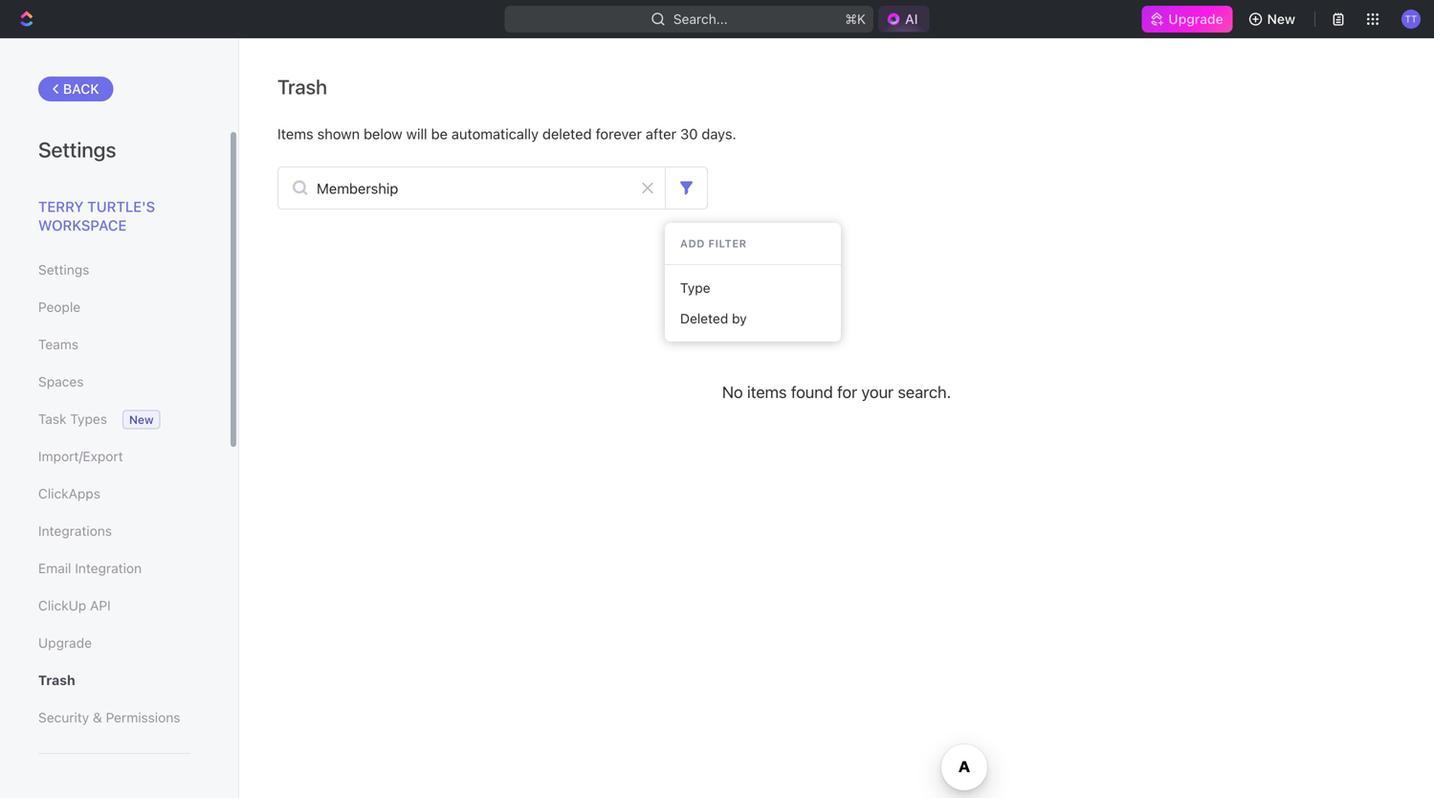 Task type: locate. For each thing, give the bounding box(es) containing it.
days.
[[702, 125, 737, 142]]

1 vertical spatial upgrade
[[38, 635, 92, 651]]

deleted by
[[681, 311, 747, 326]]

shown
[[317, 125, 360, 142]]

integrations link
[[38, 515, 190, 547]]

0 vertical spatial trash
[[278, 75, 327, 99]]

1 vertical spatial trash
[[38, 672, 75, 688]]

settings
[[38, 137, 116, 162], [38, 262, 89, 278]]

0 horizontal spatial trash
[[38, 672, 75, 688]]

for
[[838, 382, 858, 402]]

settings link
[[38, 254, 190, 286]]

forever
[[596, 125, 642, 142]]

upgrade link down the 'clickup api' link at the left bottom
[[38, 627, 190, 659]]

security & permissions link
[[38, 702, 190, 734]]

trash
[[278, 75, 327, 99], [38, 672, 75, 688]]

0 vertical spatial upgrade
[[1169, 11, 1224, 27]]

0 horizontal spatial new
[[129, 413, 154, 426]]

found
[[791, 382, 833, 402]]

trash up items
[[278, 75, 327, 99]]

new inside the settings element
[[129, 413, 154, 426]]

trash up security
[[38, 672, 75, 688]]

below
[[364, 125, 403, 142]]

email
[[38, 560, 71, 576]]

0 vertical spatial settings
[[38, 137, 116, 162]]

trash link
[[38, 664, 190, 697]]

be
[[431, 125, 448, 142]]

1 vertical spatial upgrade link
[[38, 627, 190, 659]]

by
[[732, 311, 747, 326]]

add
[[681, 237, 705, 250]]

settings up people
[[38, 262, 89, 278]]

1 vertical spatial new
[[129, 413, 154, 426]]

settings up terry
[[38, 137, 116, 162]]

upgrade inside the settings element
[[38, 635, 92, 651]]

upgrade down the clickup
[[38, 635, 92, 651]]

items
[[278, 125, 314, 142]]

integration
[[75, 560, 142, 576]]

clickapps link
[[38, 478, 190, 510]]

no items found for your search.
[[722, 382, 952, 402]]

after
[[646, 125, 677, 142]]

people link
[[38, 291, 190, 324]]

upgrade link left new button
[[1142, 6, 1233, 33]]

import/export
[[38, 448, 123, 464]]

spaces
[[38, 374, 84, 390]]

2 settings from the top
[[38, 262, 89, 278]]

1 horizontal spatial new
[[1268, 11, 1296, 27]]

clickup api
[[38, 598, 111, 614]]

no
[[722, 382, 743, 402]]

turtle's
[[87, 198, 155, 215]]

upgrade link
[[1142, 6, 1233, 33], [38, 627, 190, 659]]

0 horizontal spatial upgrade link
[[38, 627, 190, 659]]

1 horizontal spatial trash
[[278, 75, 327, 99]]

automatically
[[452, 125, 539, 142]]

deleted by button
[[665, 303, 841, 334]]

0 vertical spatial new
[[1268, 11, 1296, 27]]

0 horizontal spatial upgrade
[[38, 635, 92, 651]]

1 horizontal spatial upgrade link
[[1142, 6, 1233, 33]]

filter
[[709, 237, 747, 250]]

permissions
[[106, 710, 180, 726]]

terry turtle's workspace
[[38, 198, 155, 234]]

1 horizontal spatial upgrade
[[1169, 11, 1224, 27]]

security
[[38, 710, 89, 726]]

new
[[1268, 11, 1296, 27], [129, 413, 154, 426]]

upgrade
[[1169, 11, 1224, 27], [38, 635, 92, 651]]

security & permissions
[[38, 710, 180, 726]]

search...
[[674, 11, 728, 27]]

1 vertical spatial settings
[[38, 262, 89, 278]]

task types
[[38, 411, 107, 427]]

upgrade left new button
[[1169, 11, 1224, 27]]



Task type: describe. For each thing, give the bounding box(es) containing it.
your
[[862, 382, 894, 402]]

clickup
[[38, 598, 86, 614]]

teams
[[38, 336, 78, 352]]

back link
[[38, 77, 114, 101]]

new button
[[1241, 4, 1307, 34]]

spaces link
[[38, 366, 190, 398]]

integrations
[[38, 523, 112, 539]]

deleted
[[543, 125, 592, 142]]

workspace
[[38, 217, 127, 234]]

items shown below will be automatically deleted forever after 30 days.
[[278, 125, 737, 142]]

add filter
[[681, 237, 747, 250]]

deleted by button
[[673, 303, 834, 334]]

&
[[93, 710, 102, 726]]

deleted
[[681, 311, 729, 326]]

new inside button
[[1268, 11, 1296, 27]]

type button
[[673, 273, 834, 303]]

items
[[747, 382, 787, 402]]

clickapps
[[38, 486, 100, 502]]

search.
[[898, 382, 952, 402]]

type
[[681, 280, 711, 296]]

type button
[[665, 273, 841, 303]]

import/export link
[[38, 440, 190, 473]]

Search text field
[[279, 167, 665, 209]]

1 settings from the top
[[38, 137, 116, 162]]

email integration
[[38, 560, 142, 576]]

trash inside the settings element
[[38, 672, 75, 688]]

task
[[38, 411, 67, 427]]

will
[[406, 125, 427, 142]]

settings element
[[0, 38, 239, 798]]

back
[[63, 81, 99, 97]]

email integration link
[[38, 552, 190, 585]]

terry
[[38, 198, 84, 215]]

clickup api link
[[38, 590, 190, 622]]

0 vertical spatial upgrade link
[[1142, 6, 1233, 33]]

people
[[38, 299, 81, 315]]

⌘k
[[845, 11, 866, 27]]

teams link
[[38, 328, 190, 361]]

api
[[90, 598, 111, 614]]

types
[[70, 411, 107, 427]]

30
[[681, 125, 698, 142]]

upgrade link inside the settings element
[[38, 627, 190, 659]]



Task type: vqa. For each thing, say whether or not it's contained in the screenshot.
TREE in Sidebar NAVIGATION
no



